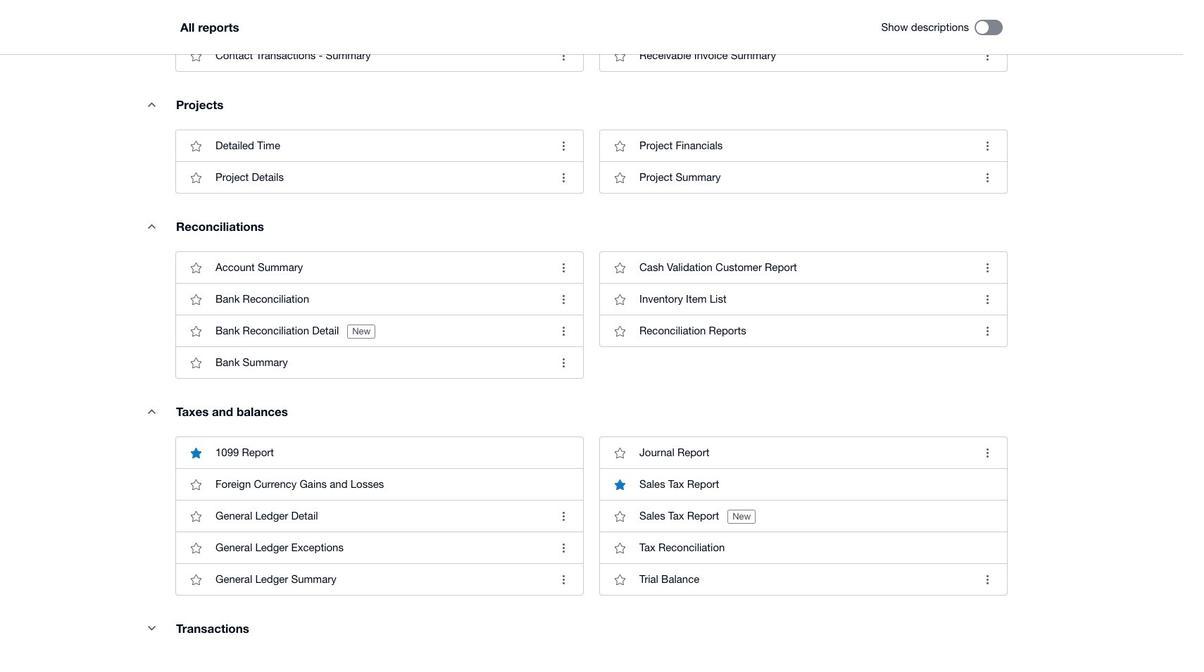 Task type: locate. For each thing, give the bounding box(es) containing it.
favorite image
[[182, 42, 210, 70], [182, 132, 210, 160], [606, 132, 634, 160], [182, 164, 210, 192], [606, 164, 634, 192], [182, 286, 210, 314], [182, 317, 210, 345], [606, 439, 634, 467], [182, 503, 210, 531], [182, 534, 210, 562], [606, 534, 634, 562]]

2 vertical spatial expand report group image
[[137, 398, 166, 426]]

8 more options image from the top
[[550, 534, 578, 562]]

2 more options image from the top
[[550, 132, 578, 160]]

remove favorite image
[[182, 439, 210, 467], [606, 471, 634, 499]]

0 vertical spatial expand report group image
[[137, 90, 166, 119]]

expand report group image
[[137, 90, 166, 119], [137, 212, 166, 240], [137, 398, 166, 426]]

7 more options image from the top
[[550, 503, 578, 531]]

0 horizontal spatial remove favorite image
[[182, 439, 210, 467]]

more options image
[[550, 42, 578, 70], [550, 132, 578, 160], [550, 164, 578, 192], [550, 286, 578, 314], [550, 317, 578, 345], [550, 349, 578, 377], [550, 503, 578, 531], [550, 534, 578, 562]]

3 expand report group image from the top
[[137, 398, 166, 426]]

more options image
[[974, 42, 1002, 70], [974, 132, 1002, 160], [550, 254, 578, 282], [550, 566, 578, 594]]

1 horizontal spatial remove favorite image
[[606, 471, 634, 499]]

3 more options image from the top
[[550, 164, 578, 192]]

favorite image
[[606, 42, 634, 70], [182, 254, 210, 282], [606, 254, 634, 282], [606, 286, 634, 314], [606, 317, 634, 345], [182, 349, 210, 377], [182, 471, 210, 499], [606, 503, 634, 531], [182, 566, 210, 594], [606, 566, 634, 594]]

1 vertical spatial expand report group image
[[137, 212, 166, 240]]



Task type: vqa. For each thing, say whether or not it's contained in the screenshot.
JP
no



Task type: describe. For each thing, give the bounding box(es) containing it.
5 more options image from the top
[[550, 317, 578, 345]]

2 expand report group image from the top
[[137, 212, 166, 240]]

0 vertical spatial remove favorite image
[[182, 439, 210, 467]]

1 more options image from the top
[[550, 42, 578, 70]]

1 expand report group image from the top
[[137, 90, 166, 119]]

6 more options image from the top
[[550, 349, 578, 377]]

4 more options image from the top
[[550, 286, 578, 314]]

1 vertical spatial remove favorite image
[[606, 471, 634, 499]]

collapse report group image
[[137, 615, 166, 643]]



